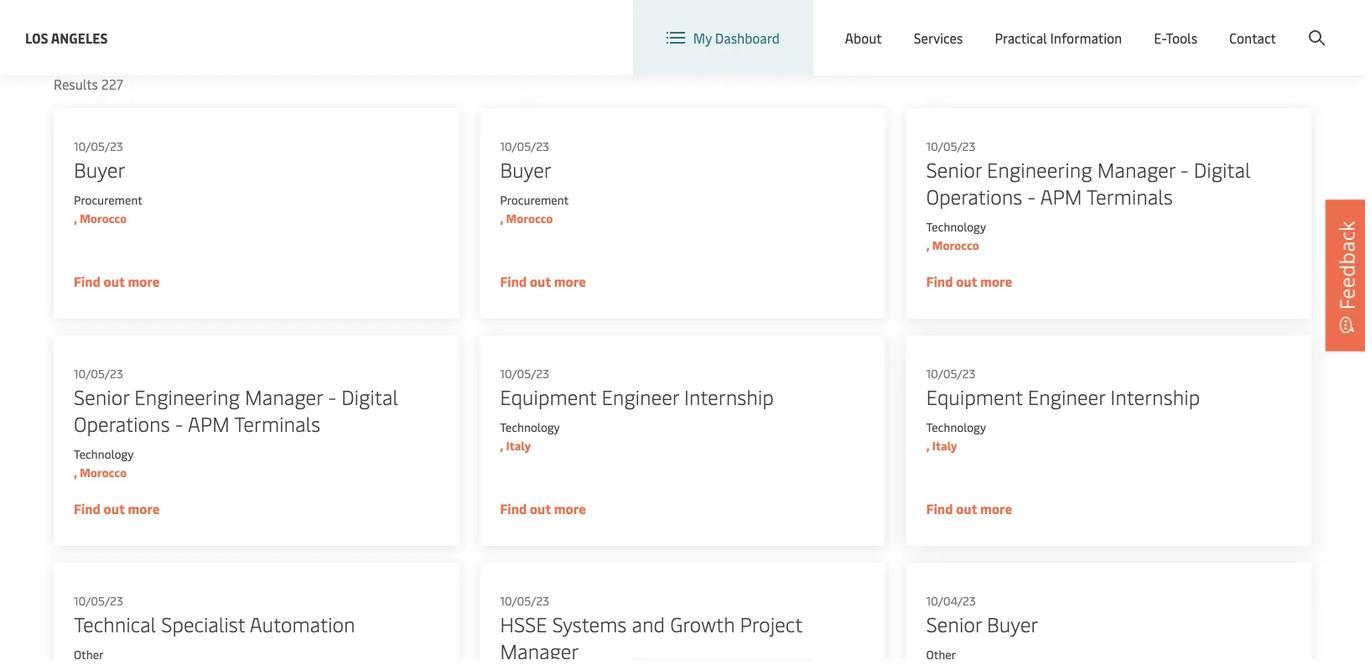 Task type: describe. For each thing, give the bounding box(es) containing it.
my dashboard button
[[667, 0, 780, 75]]

angeles
[[51, 29, 108, 47]]

2 procurement , morocco from the left
[[500, 192, 569, 226]]

results 227
[[54, 75, 123, 93]]

feedback button
[[1326, 200, 1366, 351]]

hsse
[[500, 610, 547, 638]]

2 10/05/23 buyer from the left
[[500, 138, 552, 183]]

1 vertical spatial technology , morocco
[[74, 446, 134, 480]]

1 vertical spatial manager
[[245, 383, 323, 410]]

1 technology , italy from the left
[[500, 419, 560, 453]]

switch
[[894, 16, 933, 34]]

global
[[1042, 16, 1081, 34]]

systems
[[553, 610, 627, 638]]

e-tools
[[1154, 29, 1198, 47]]

10/05/23 inside 10/05/23 technical specialist automation
[[74, 593, 123, 609]]

login / create account link
[[1167, 0, 1334, 49]]

1 vertical spatial operations
[[74, 410, 170, 437]]

2 internship from the left
[[1111, 383, 1201, 410]]

menu
[[1084, 16, 1119, 34]]

create
[[1243, 16, 1281, 34]]

1 horizontal spatial 10/05/23 senior engineering manager - digital operations - apm terminals
[[927, 138, 1251, 210]]

services button
[[914, 0, 963, 75]]

login
[[1198, 16, 1231, 34]]

los angeles
[[25, 29, 108, 47]]

location
[[937, 16, 989, 34]]

account
[[1284, 16, 1334, 34]]

10/05/23 hsse systems and growth project manager
[[500, 593, 803, 660]]

1 internship from the left
[[684, 383, 774, 410]]

manager inside 10/05/23 hsse systems and growth project manager
[[500, 637, 579, 660]]

project
[[740, 610, 803, 638]]

2 technology , italy from the left
[[927, 419, 987, 453]]

0 horizontal spatial buyer
[[74, 156, 125, 183]]

e-
[[1154, 29, 1166, 47]]

los angeles link
[[25, 27, 108, 48]]

buyer inside the 10/04/23 senior buyer
[[987, 610, 1039, 638]]

10/05/23 technical specialist automation
[[74, 593, 355, 638]]

2 engineer from the left
[[1028, 383, 1106, 410]]

1 italy from the left
[[506, 437, 531, 453]]

growth
[[670, 610, 735, 638]]

my dashboard
[[694, 29, 780, 47]]

senior inside the 10/04/23 senior buyer
[[927, 610, 982, 638]]

e-tools button
[[1154, 0, 1198, 75]]

practical
[[995, 29, 1047, 47]]

1 engineer from the left
[[602, 383, 679, 410]]

1 10/05/23 equipment engineer internship from the left
[[500, 365, 779, 410]]

information
[[1051, 29, 1123, 47]]

global menu
[[1042, 16, 1119, 34]]

2 procurement from the left
[[500, 192, 569, 208]]

1 vertical spatial terminals
[[234, 410, 321, 437]]

tools
[[1166, 29, 1198, 47]]

10/04/23
[[927, 593, 976, 609]]

contact button
[[1230, 0, 1277, 75]]

practical information button
[[995, 0, 1123, 75]]

1 horizontal spatial terminals
[[1087, 182, 1173, 210]]

/
[[1234, 16, 1239, 34]]



Task type: locate. For each thing, give the bounding box(es) containing it.
equipment
[[500, 383, 597, 410], [927, 383, 1023, 410]]

0 horizontal spatial digital
[[342, 383, 398, 410]]

0 horizontal spatial italy
[[506, 437, 531, 453]]

0 horizontal spatial 10/05/23 senior engineering manager - digital operations - apm terminals
[[74, 365, 398, 437]]

0 horizontal spatial internship
[[684, 383, 774, 410]]

1 horizontal spatial apm
[[1041, 182, 1083, 210]]

my
[[694, 29, 712, 47]]

1 horizontal spatial operations
[[927, 182, 1023, 210]]

feedback
[[1333, 221, 1361, 310]]

10/05/23
[[74, 138, 123, 154], [500, 138, 550, 154], [927, 138, 976, 154], [74, 365, 123, 381], [500, 365, 550, 381], [927, 365, 976, 381], [74, 593, 123, 609], [500, 593, 550, 609]]

switch location
[[894, 16, 989, 34]]

practical information
[[995, 29, 1123, 47]]

0 horizontal spatial procurement , morocco
[[74, 192, 142, 226]]

about button
[[845, 0, 882, 75]]

global menu button
[[1005, 0, 1135, 50]]

contact
[[1230, 29, 1277, 47]]

dashboard
[[715, 29, 780, 47]]

technical
[[74, 610, 156, 638]]

0 horizontal spatial engineering
[[134, 383, 240, 410]]

1 horizontal spatial procurement
[[500, 192, 569, 208]]

1 horizontal spatial procurement , morocco
[[500, 192, 569, 226]]

10/05/23 inside 10/05/23 hsse systems and growth project manager
[[500, 593, 550, 609]]

0 horizontal spatial terminals
[[234, 410, 321, 437]]

results
[[54, 75, 98, 93]]

technology
[[927, 219, 987, 234], [500, 419, 560, 435], [927, 419, 987, 435], [74, 446, 134, 462]]

buyer
[[74, 156, 125, 183], [500, 156, 552, 183], [987, 610, 1039, 638]]

1 horizontal spatial internship
[[1111, 383, 1201, 410]]

1 horizontal spatial buyer
[[500, 156, 552, 183]]

1 horizontal spatial italy
[[933, 437, 958, 453]]

1 vertical spatial engineering
[[134, 383, 240, 410]]

automation
[[250, 610, 355, 638]]

find out more
[[74, 272, 160, 290], [500, 272, 586, 290], [927, 272, 1013, 290], [74, 500, 160, 518], [500, 500, 586, 518], [927, 500, 1013, 518]]

0 horizontal spatial 10/05/23 equipment engineer internship
[[500, 365, 779, 410]]

1 vertical spatial senior
[[74, 383, 129, 410]]

out
[[104, 272, 125, 290], [530, 272, 551, 290], [956, 272, 978, 290], [104, 500, 125, 518], [530, 500, 551, 518], [956, 500, 978, 518]]

internship
[[684, 383, 774, 410], [1111, 383, 1201, 410]]

2 10/05/23 equipment engineer internship from the left
[[927, 365, 1206, 410]]

2 vertical spatial senior
[[927, 610, 982, 638]]

,
[[74, 210, 77, 226], [500, 210, 504, 226], [927, 237, 930, 253], [500, 437, 504, 453], [927, 437, 930, 453], [74, 464, 77, 480]]

operations
[[927, 182, 1023, 210], [74, 410, 170, 437]]

1 procurement , morocco from the left
[[74, 192, 142, 226]]

1 horizontal spatial equipment
[[927, 383, 1023, 410]]

0 horizontal spatial engineer
[[602, 383, 679, 410]]

about
[[845, 29, 882, 47]]

morocco
[[80, 210, 127, 226], [506, 210, 553, 226], [933, 237, 980, 253], [80, 464, 127, 480]]

1 equipment from the left
[[500, 383, 597, 410]]

specialist
[[161, 610, 245, 638]]

manager
[[1098, 156, 1176, 183], [245, 383, 323, 410], [500, 637, 579, 660]]

1 vertical spatial apm
[[188, 410, 230, 437]]

0 vertical spatial terminals
[[1087, 182, 1173, 210]]

10/04/23 senior buyer
[[927, 593, 1039, 638]]

1 horizontal spatial engineering
[[987, 156, 1093, 183]]

0 vertical spatial apm
[[1041, 182, 1083, 210]]

1 vertical spatial digital
[[342, 383, 398, 410]]

1 horizontal spatial digital
[[1194, 156, 1251, 183]]

0 horizontal spatial operations
[[74, 410, 170, 437]]

2 horizontal spatial buyer
[[987, 610, 1039, 638]]

1 procurement from the left
[[74, 192, 142, 208]]

technology , italy
[[500, 419, 560, 453], [927, 419, 987, 453]]

engineering
[[987, 156, 1093, 183], [134, 383, 240, 410]]

0 vertical spatial digital
[[1194, 156, 1251, 183]]

apm
[[1041, 182, 1083, 210], [188, 410, 230, 437]]

0 vertical spatial operations
[[927, 182, 1023, 210]]

10/05/23 senior engineering manager - digital operations - apm terminals
[[927, 138, 1251, 210], [74, 365, 398, 437]]

1 10/05/23 buyer from the left
[[74, 138, 125, 183]]

0 vertical spatial manager
[[1098, 156, 1176, 183]]

10/05/23 buyer
[[74, 138, 125, 183], [500, 138, 552, 183]]

los
[[25, 29, 48, 47]]

1 horizontal spatial technology , italy
[[927, 419, 987, 453]]

0 vertical spatial 10/05/23 senior engineering manager - digital operations - apm terminals
[[927, 138, 1251, 210]]

procurement
[[74, 192, 142, 208], [500, 192, 569, 208]]

2 italy from the left
[[933, 437, 958, 453]]

more
[[128, 272, 160, 290], [554, 272, 586, 290], [981, 272, 1013, 290], [128, 500, 160, 518], [554, 500, 586, 518], [981, 500, 1013, 518]]

-
[[1181, 156, 1189, 183], [1028, 182, 1036, 210], [328, 383, 336, 410], [175, 410, 183, 437]]

login / create account
[[1198, 16, 1334, 34]]

italy
[[506, 437, 531, 453], [933, 437, 958, 453]]

1 horizontal spatial 10/05/23 buyer
[[500, 138, 552, 183]]

procurement , morocco
[[74, 192, 142, 226], [500, 192, 569, 226]]

2 equipment from the left
[[927, 383, 1023, 410]]

1 horizontal spatial technology , morocco
[[927, 219, 987, 253]]

1 horizontal spatial 10/05/23 equipment engineer internship
[[927, 365, 1206, 410]]

and
[[632, 610, 665, 638]]

1 vertical spatial 10/05/23 senior engineering manager - digital operations - apm terminals
[[74, 365, 398, 437]]

2 vertical spatial manager
[[500, 637, 579, 660]]

engineer
[[602, 383, 679, 410], [1028, 383, 1106, 410]]

0 horizontal spatial technology , italy
[[500, 419, 560, 453]]

0 horizontal spatial equipment
[[500, 383, 597, 410]]

0 horizontal spatial apm
[[188, 410, 230, 437]]

0 horizontal spatial procurement
[[74, 192, 142, 208]]

0 vertical spatial engineering
[[987, 156, 1093, 183]]

services
[[914, 29, 963, 47]]

1 horizontal spatial manager
[[500, 637, 579, 660]]

0 vertical spatial technology , morocco
[[927, 219, 987, 253]]

0 horizontal spatial technology , morocco
[[74, 446, 134, 480]]

senior
[[927, 156, 982, 183], [74, 383, 129, 410], [927, 610, 982, 638]]

0 vertical spatial senior
[[927, 156, 982, 183]]

terminals
[[1087, 182, 1173, 210], [234, 410, 321, 437]]

2 horizontal spatial manager
[[1098, 156, 1176, 183]]

switch location button
[[867, 15, 989, 34]]

227
[[101, 75, 123, 93]]

digital
[[1194, 156, 1251, 183], [342, 383, 398, 410]]

technology , morocco
[[927, 219, 987, 253], [74, 446, 134, 480]]

0 horizontal spatial manager
[[245, 383, 323, 410]]

1 horizontal spatial engineer
[[1028, 383, 1106, 410]]

find
[[74, 272, 101, 290], [500, 272, 527, 290], [927, 272, 953, 290], [74, 500, 101, 518], [500, 500, 527, 518], [927, 500, 953, 518]]

0 horizontal spatial 10/05/23 buyer
[[74, 138, 125, 183]]

10/05/23 equipment engineer internship
[[500, 365, 779, 410], [927, 365, 1206, 410]]



Task type: vqa. For each thing, say whether or not it's contained in the screenshot.
topmost APM
yes



